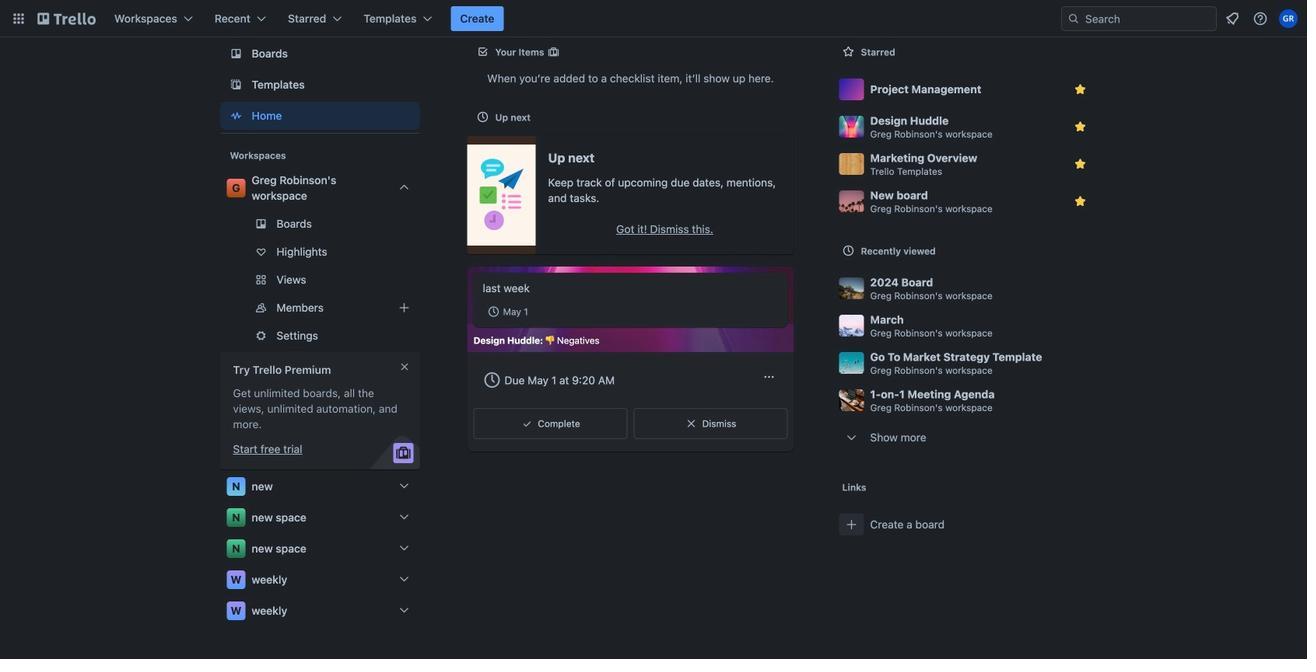Task type: locate. For each thing, give the bounding box(es) containing it.
board image
[[227, 44, 246, 63]]

click to unstar marketing overview. it will be removed from your starred list. image
[[1073, 156, 1088, 172]]

primary element
[[0, 0, 1307, 37]]

open information menu image
[[1253, 11, 1268, 26]]

0 notifications image
[[1223, 9, 1242, 28]]

add image
[[395, 299, 414, 317]]

click to unstar design huddle. it will be removed from your starred list. image
[[1073, 119, 1088, 135]]



Task type: describe. For each thing, give the bounding box(es) containing it.
template board image
[[227, 75, 246, 94]]

click to unstar new board. it will be removed from your starred list. image
[[1073, 194, 1088, 209]]

search image
[[1068, 12, 1080, 25]]

home image
[[227, 107, 246, 125]]

greg robinson (gregrobinson96) image
[[1279, 9, 1298, 28]]

click to unstar project management. it will be removed from your starred list. image
[[1073, 82, 1088, 97]]

Search field
[[1080, 8, 1216, 30]]

back to home image
[[37, 6, 96, 31]]



Task type: vqa. For each thing, say whether or not it's contained in the screenshot.
The Click To Unstar Project Management. It Will Be Removed From Your Starred List. IMAGE
yes



